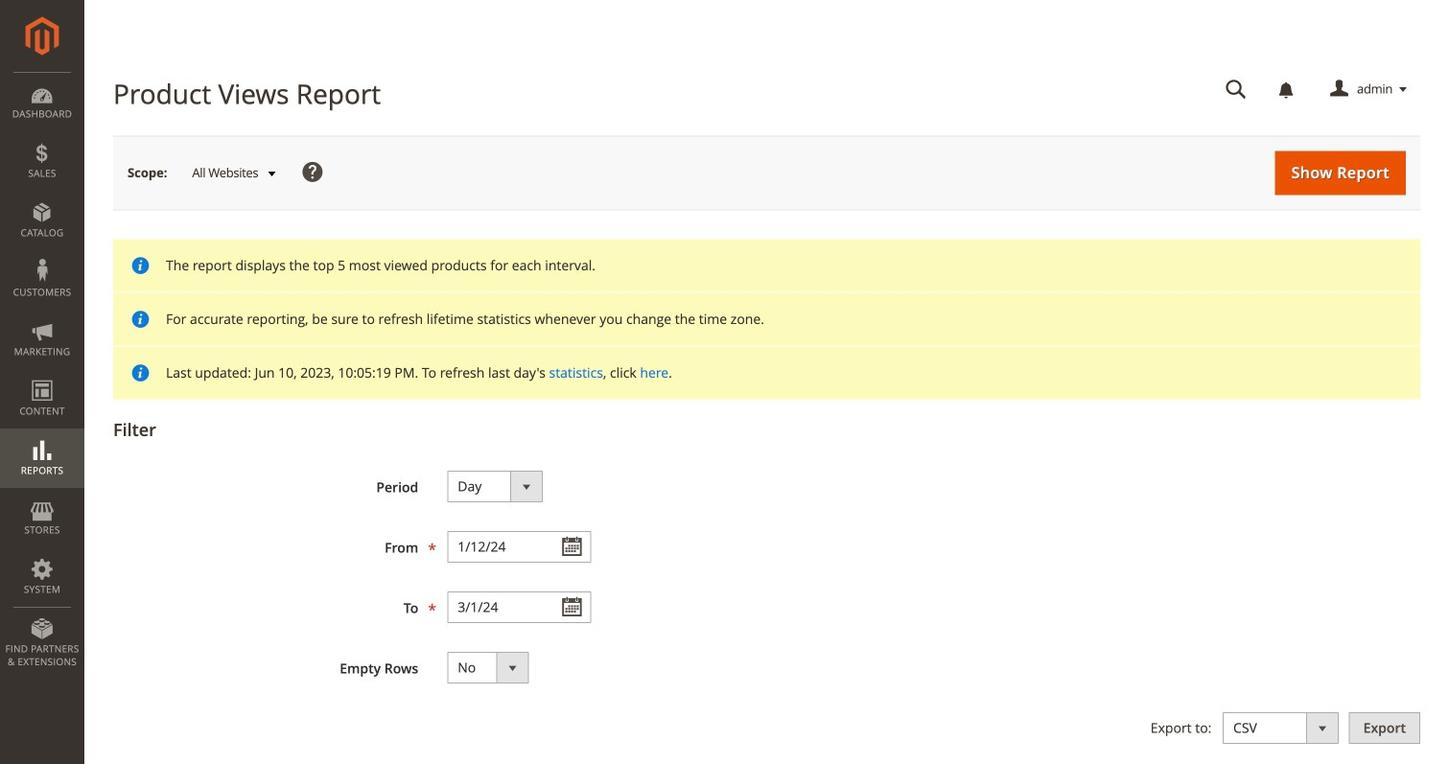 Task type: vqa. For each thing, say whether or not it's contained in the screenshot.
number field
no



Task type: locate. For each thing, give the bounding box(es) containing it.
None text field
[[1212, 73, 1260, 106], [447, 592, 591, 623], [1212, 73, 1260, 106], [447, 592, 591, 623]]

magento admin panel image
[[25, 16, 59, 56]]

menu bar
[[0, 72, 84, 678]]

None text field
[[447, 531, 591, 563]]



